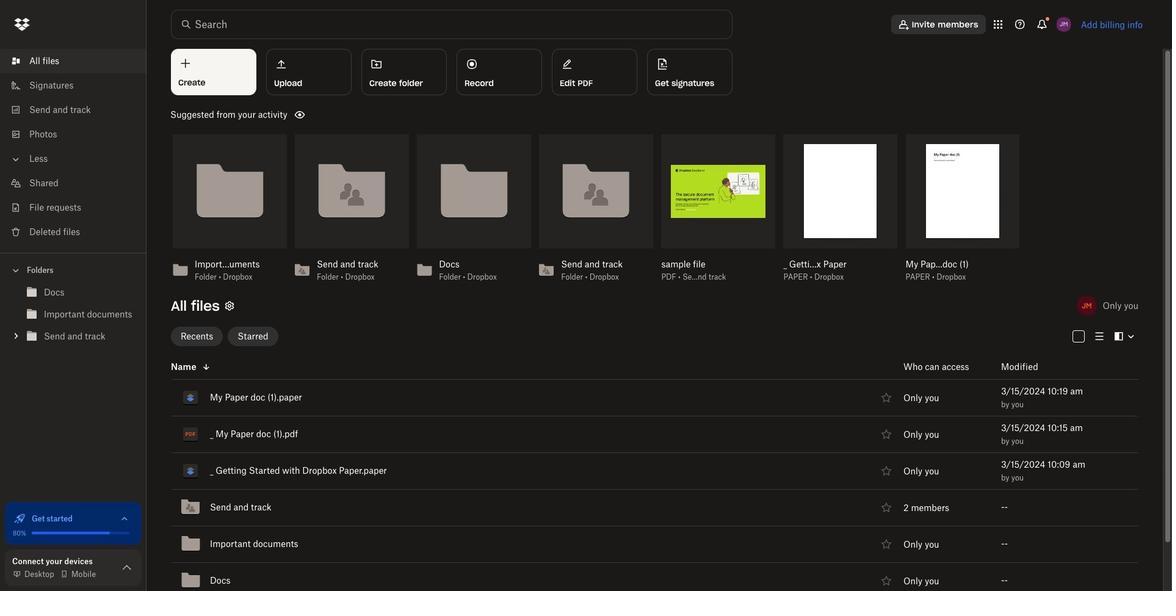 Task type: describe. For each thing, give the bounding box(es) containing it.
name docs, modified 3/15/2024 9:15 am, element
[[144, 563, 1139, 591]]

add to starred image for name my paper doc (1).paper, modified 3/15/2024 10:19 am, element
[[879, 390, 894, 405]]

less image
[[10, 153, 22, 165]]

add to starred image for 'name _ my paper doc (1).pdf, modified 3/15/2024 10:15 am,' element
[[879, 427, 894, 441]]

dropbox image
[[10, 12, 34, 37]]

Search in folder "Dropbox" text field
[[195, 17, 707, 32]]

name _ my paper doc (1).pdf, modified 3/15/2024 10:15 am, element
[[144, 416, 1139, 453]]

add to starred image for name important documents, modified 4/2/2024 10:18 am, element
[[879, 537, 894, 551]]

name send and track, modified 3/15/2024 9:46 am, element
[[144, 489, 1139, 526]]

add to starred image for name send and track, modified 3/15/2024 9:46 am, "element"
[[879, 500, 894, 515]]



Task type: locate. For each thing, give the bounding box(es) containing it.
0 vertical spatial add to starred image
[[879, 500, 894, 515]]

name important documents, modified 4/2/2024 10:18 am, element
[[144, 526, 1139, 563]]

2 add to starred image from the top
[[879, 537, 894, 551]]

add to starred image for name docs, modified 3/15/2024 9:15 am, element
[[879, 573, 894, 588]]

add to starred image inside name docs, modified 3/15/2024 9:15 am, element
[[879, 573, 894, 588]]

getting started progress progress bar
[[32, 532, 110, 534]]

add to starred image for name _ getting started with dropbox paper.paper, modified 3/15/2024 10:09 am, element
[[879, 463, 894, 478]]

name my paper doc (1).paper, modified 3/15/2024 10:19 am, element
[[144, 379, 1139, 416]]

add to starred image inside name important documents, modified 4/2/2024 10:18 am, element
[[879, 537, 894, 551]]

4 add to starred image from the top
[[879, 573, 894, 588]]

list item
[[0, 49, 147, 73]]

add to starred image inside name my paper doc (1).paper, modified 3/15/2024 10:19 am, element
[[879, 390, 894, 405]]

add to starred image
[[879, 390, 894, 405], [879, 427, 894, 441], [879, 463, 894, 478], [879, 573, 894, 588]]

name _ getting started with dropbox paper.paper, modified 3/15/2024 10:09 am, element
[[144, 453, 1139, 489]]

1 add to starred image from the top
[[879, 500, 894, 515]]

folder settings image
[[222, 298, 237, 313]]

table
[[144, 355, 1139, 591]]

add to starred image inside name send and track, modified 3/15/2024 9:46 am, "element"
[[879, 500, 894, 515]]

add to starred image inside name _ getting started with dropbox paper.paper, modified 3/15/2024 10:09 am, element
[[879, 463, 894, 478]]

add to starred image inside 'name _ my paper doc (1).pdf, modified 3/15/2024 10:15 am,' element
[[879, 427, 894, 441]]

2 add to starred image from the top
[[879, 427, 894, 441]]

list
[[0, 42, 147, 253]]

1 add to starred image from the top
[[879, 390, 894, 405]]

1 vertical spatial add to starred image
[[879, 537, 894, 551]]

add to starred image
[[879, 500, 894, 515], [879, 537, 894, 551]]

3 add to starred image from the top
[[879, 463, 894, 478]]

group
[[0, 279, 147, 357]]



Task type: vqa. For each thing, say whether or not it's contained in the screenshot.
or inside MAKE SURE THE RIGHT PEOPLE HAVE ACCESS TO YOUR DOCUMENTS — AND NO ONE ELSE. PASSWORD-PROTECT YOUR PDFS AND RESTRICT COPYING, EDITING, OR PRINTING, SO YOUR PDFS ARE PROTECTED IN DROPBOX.
no



